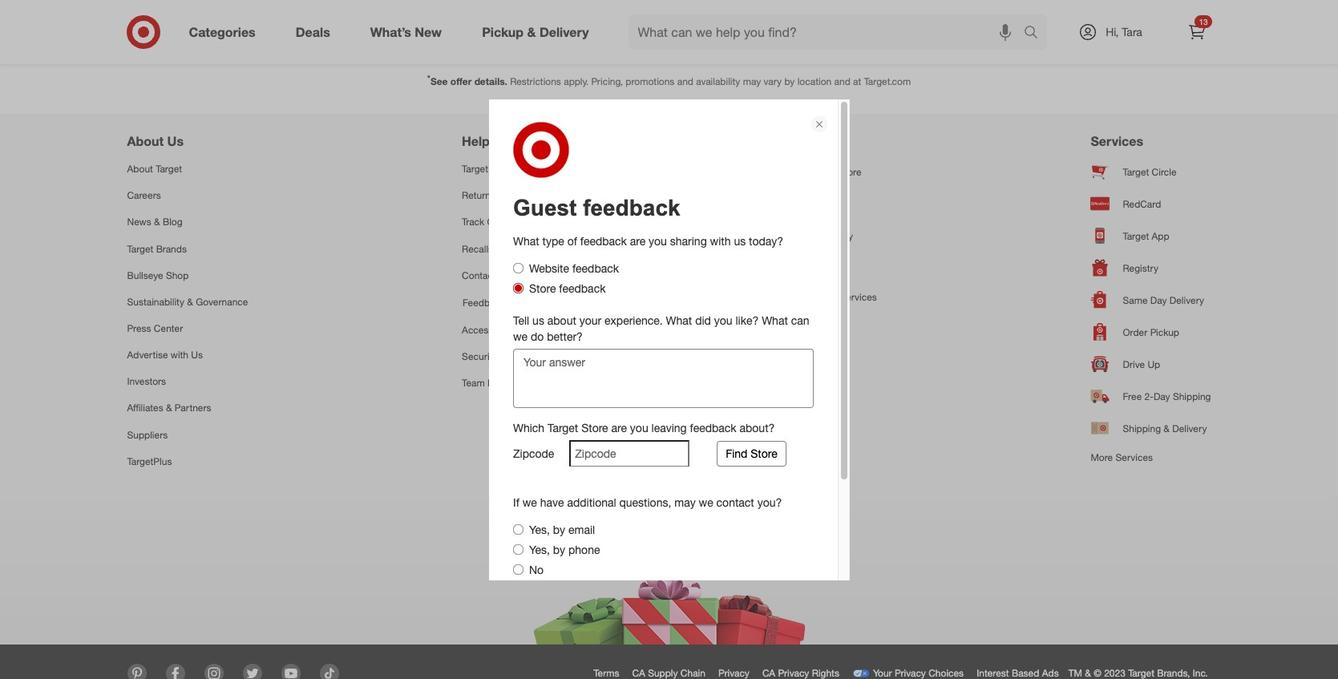 Task type: describe. For each thing, give the bounding box(es) containing it.
partners
[[175, 402, 211, 414]]

track orders
[[462, 216, 517, 228]]

about for about target
[[127, 163, 153, 175]]

more for more services
[[1091, 452, 1114, 464]]

privacy link
[[716, 664, 760, 680]]

in-
[[803, 291, 815, 303]]

target help link
[[462, 156, 564, 182]]

vary
[[764, 75, 782, 87]]

target for target app
[[1124, 230, 1150, 242]]

orders
[[487, 216, 517, 228]]

& for ©
[[1086, 667, 1092, 679]]

your privacy choices link
[[850, 664, 974, 680]]

2-
[[1145, 390, 1154, 402]]

blog
[[163, 216, 183, 228]]

delivery for shipping & delivery
[[1173, 422, 1208, 434]]

free 2-day shipping
[[1124, 390, 1212, 402]]

careers
[[127, 190, 161, 202]]

advertise with us link
[[127, 342, 248, 368]]

interest based ads
[[977, 667, 1060, 679]]

targetplus link
[[127, 448, 248, 475]]

redcard link
[[1091, 188, 1212, 220]]

advertise
[[127, 349, 168, 361]]

us for about us
[[167, 133, 184, 149]]

may
[[743, 75, 762, 87]]

target for target circle
[[1124, 166, 1150, 178]]

target down about us
[[156, 163, 182, 175]]

shop
[[166, 269, 189, 281]]

1 privacy from the left
[[719, 667, 750, 679]]

your
[[874, 667, 893, 679]]

target brands link
[[127, 236, 248, 262]]

ca supply chain link
[[629, 664, 716, 680]]

1 and from the left
[[678, 75, 694, 87]]

offer
[[451, 75, 472, 87]]

about for about us
[[127, 133, 164, 149]]

order pickup
[[1124, 326, 1180, 338]]

details.
[[475, 75, 508, 87]]

with
[[171, 349, 189, 361]]

services down optical link
[[840, 291, 877, 303]]

ca privacy rights
[[763, 667, 840, 679]]

terms
[[594, 667, 620, 679]]

up
[[1148, 358, 1161, 370]]

target app
[[1124, 230, 1170, 242]]

1 horizontal spatial us
[[191, 349, 203, 361]]

shipping inside free 2-day shipping link
[[1174, 390, 1212, 402]]

brands
[[156, 243, 187, 255]]

about target
[[127, 163, 182, 175]]

your privacy choices
[[874, 667, 964, 679]]

targetplus
[[127, 455, 172, 467]]

pharmacy link
[[778, 220, 877, 252]]

shipping & delivery link
[[1091, 412, 1212, 445]]

* see offer details. restrictions apply. pricing, promotions and availability may vary by location and at target.com
[[427, 73, 911, 87]]

bullseye shop
[[127, 269, 189, 281]]

& for governance
[[187, 296, 193, 308]]

pharmacy
[[810, 230, 854, 242]]

at
[[854, 75, 862, 87]]

shipping & delivery
[[1124, 422, 1208, 434]]

bullseye shop link
[[127, 262, 248, 289]]

same day delivery
[[1124, 294, 1205, 306]]

order pickup link
[[1091, 316, 1212, 348]]

based
[[1012, 667, 1040, 679]]

rights
[[812, 667, 840, 679]]

governance
[[196, 296, 248, 308]]

advertise with us
[[127, 349, 203, 361]]

target brands
[[127, 243, 187, 255]]

target.com
[[865, 75, 911, 87]]

registry
[[1124, 262, 1159, 274]]

find a store link
[[778, 156, 877, 188]]

location
[[798, 75, 832, 87]]

suppliers link
[[127, 422, 248, 448]]

press center link
[[127, 315, 248, 342]]

sustainability & governance link
[[127, 289, 248, 315]]

track orders link
[[462, 209, 564, 236]]

affiliates & partners
[[127, 402, 211, 414]]

feedback button
[[462, 289, 564, 317]]

& for partners
[[166, 402, 172, 414]]

target circle link
[[1091, 156, 1212, 188]]

bullseye
[[127, 269, 163, 281]]

restrictions
[[510, 75, 561, 87]]

us for contact us
[[499, 269, 511, 281]]

2 and from the left
[[835, 75, 851, 87]]

free 2-day shipping link
[[1091, 380, 1212, 412]]

same day delivery link
[[1091, 284, 1212, 316]]

more services link
[[1091, 445, 1212, 471]]

target circle
[[1124, 166, 1177, 178]]

delivery for same day delivery
[[1170, 294, 1205, 306]]

member
[[488, 377, 524, 389]]

target: expect more. pay less. image
[[444, 475, 895, 645]]

press
[[127, 323, 151, 335]]

day inside the same day delivery link
[[1151, 294, 1168, 306]]

ca supply chain
[[633, 667, 706, 679]]

target for target help
[[462, 163, 489, 175]]

target help
[[462, 163, 511, 175]]



Task type: locate. For each thing, give the bounding box(es) containing it.
free
[[1124, 390, 1143, 402]]

a
[[831, 166, 837, 178]]

target right 2023
[[1129, 667, 1155, 679]]

help up "target help"
[[462, 133, 490, 149]]

chain
[[681, 667, 706, 679]]

1 horizontal spatial store
[[839, 166, 862, 178]]

day inside free 2-day shipping link
[[1154, 390, 1171, 402]]

1 horizontal spatial privacy
[[779, 667, 810, 679]]

more in-store services
[[778, 291, 877, 303]]

0 horizontal spatial help
[[462, 133, 490, 149]]

0 horizontal spatial more
[[778, 291, 800, 303]]

1 vertical spatial day
[[1154, 390, 1171, 402]]

0 vertical spatial about
[[127, 133, 164, 149]]

0 horizontal spatial privacy
[[719, 667, 750, 679]]

0 vertical spatial day
[[1151, 294, 1168, 306]]

and left availability
[[678, 75, 694, 87]]

security & fraud link
[[462, 343, 564, 370]]

us up about target link
[[167, 133, 184, 149]]

1 vertical spatial us
[[499, 269, 511, 281]]

& for blog
[[154, 216, 160, 228]]

help inside "link"
[[491, 163, 511, 175]]

shipping up shipping & delivery
[[1174, 390, 1212, 402]]

target down news
[[127, 243, 153, 255]]

returns link
[[462, 182, 564, 209]]

about target link
[[127, 156, 248, 182]]

ca right privacy link
[[763, 667, 776, 679]]

contact us link
[[462, 262, 564, 289]]

stores
[[778, 133, 818, 149]]

& for fraud
[[500, 351, 507, 363]]

1 vertical spatial more
[[1091, 452, 1114, 464]]

optical
[[810, 262, 841, 274]]

1 vertical spatial store
[[815, 291, 837, 303]]

1 about from the top
[[127, 133, 164, 149]]

2 privacy from the left
[[779, 667, 810, 679]]

2 horizontal spatial privacy
[[895, 667, 926, 679]]

us
[[167, 133, 184, 149], [499, 269, 511, 281], [191, 349, 203, 361]]

about up about target
[[127, 133, 164, 149]]

privacy for ca privacy rights
[[779, 667, 810, 679]]

2023
[[1105, 667, 1126, 679]]

order
[[1124, 326, 1148, 338]]

circle
[[1153, 166, 1177, 178]]

1 horizontal spatial shipping
[[1174, 390, 1212, 402]]

None text field
[[640, 0, 813, 18]]

stores find a store
[[778, 133, 862, 178]]

about up careers on the left
[[127, 163, 153, 175]]

security & fraud
[[462, 351, 534, 363]]

suppliers
[[127, 429, 168, 441]]

0 vertical spatial us
[[167, 133, 184, 149]]

track
[[462, 216, 485, 228]]

team member services
[[462, 377, 564, 389]]

target left circle
[[1124, 166, 1150, 178]]

1 vertical spatial help
[[491, 163, 511, 175]]

1 vertical spatial delivery
[[1173, 422, 1208, 434]]

center
[[154, 323, 183, 335]]

more
[[778, 291, 800, 303], [1091, 452, 1114, 464]]

0 horizontal spatial store
[[815, 291, 837, 303]]

more down shipping & delivery link
[[1091, 452, 1114, 464]]

press center
[[127, 323, 183, 335]]

target up returns
[[462, 163, 489, 175]]

team
[[462, 377, 485, 389]]

help
[[462, 133, 490, 149], [491, 163, 511, 175]]

choices
[[929, 667, 964, 679]]

1 horizontal spatial ca
[[763, 667, 776, 679]]

and
[[678, 75, 694, 87], [835, 75, 851, 87]]

delivery
[[1170, 294, 1205, 306], [1173, 422, 1208, 434]]

shipping up more services link
[[1124, 422, 1162, 434]]

ca privacy rights link
[[760, 664, 850, 680]]

day right free
[[1154, 390, 1171, 402]]

accessibility link
[[462, 317, 564, 343]]

see
[[431, 75, 448, 87]]

ca for ca supply chain
[[633, 667, 646, 679]]

13
[[1200, 17, 1209, 26]]

0 horizontal spatial and
[[678, 75, 694, 87]]

1 vertical spatial shipping
[[1124, 422, 1162, 434]]

& right affiliates
[[166, 402, 172, 414]]

more for more in-store services
[[778, 291, 800, 303]]

tm
[[1069, 667, 1083, 679]]

store right a
[[839, 166, 862, 178]]

more left 'in-'
[[778, 291, 800, 303]]

2 about from the top
[[127, 163, 153, 175]]

interest
[[977, 667, 1010, 679]]

promotions
[[626, 75, 675, 87]]

2 ca from the left
[[763, 667, 776, 679]]

drive up
[[1124, 358, 1161, 370]]

registry link
[[1091, 252, 1212, 284]]

& down free 2-day shipping
[[1164, 422, 1170, 434]]

about us
[[127, 133, 184, 149]]

store down optical link
[[815, 291, 837, 303]]

search button
[[1017, 14, 1055, 53]]

target inside "link"
[[462, 163, 489, 175]]

shipping inside shipping & delivery link
[[1124, 422, 1162, 434]]

1 horizontal spatial and
[[835, 75, 851, 87]]

0 vertical spatial help
[[462, 133, 490, 149]]

2 vertical spatial us
[[191, 349, 203, 361]]

& down bullseye shop link
[[187, 296, 193, 308]]

drive up link
[[1091, 348, 1212, 380]]

0 vertical spatial delivery
[[1170, 294, 1205, 306]]

0 horizontal spatial shipping
[[1124, 422, 1162, 434]]

privacy right your
[[895, 667, 926, 679]]

target for target brands
[[127, 243, 153, 255]]

services down fraud
[[527, 377, 564, 389]]

& left ©
[[1086, 667, 1092, 679]]

help up returns "link"
[[491, 163, 511, 175]]

*
[[427, 73, 431, 83]]

us right with
[[191, 349, 203, 361]]

2 horizontal spatial us
[[499, 269, 511, 281]]

0 horizontal spatial us
[[167, 133, 184, 149]]

pricing,
[[592, 75, 623, 87]]

fraud
[[509, 351, 534, 363]]

store inside 'stores find a store'
[[839, 166, 862, 178]]

target
[[156, 163, 182, 175], [462, 163, 489, 175], [1124, 166, 1150, 178], [1124, 230, 1150, 242], [127, 243, 153, 255], [1129, 667, 1155, 679]]

0 vertical spatial more
[[778, 291, 800, 303]]

services down shipping & delivery link
[[1116, 452, 1154, 464]]

0 horizontal spatial ca
[[633, 667, 646, 679]]

1 vertical spatial about
[[127, 163, 153, 175]]

privacy left the "rights" at right
[[779, 667, 810, 679]]

news & blog link
[[127, 209, 248, 236]]

contact
[[462, 269, 496, 281]]

pickup
[[1151, 326, 1180, 338]]

sustainability & governance
[[127, 296, 248, 308]]

tm & © 2023 target brands, inc.
[[1069, 667, 1209, 679]]

and left at
[[835, 75, 851, 87]]

1 horizontal spatial help
[[491, 163, 511, 175]]

store
[[839, 166, 862, 178], [815, 291, 837, 303]]

1 ca from the left
[[633, 667, 646, 679]]

0 vertical spatial store
[[839, 166, 862, 178]]

services up target circle
[[1091, 133, 1144, 149]]

search
[[1017, 25, 1055, 41]]

target left "app"
[[1124, 230, 1150, 242]]

What can we help you find? suggestions appear below search field
[[629, 14, 1028, 50]]

apply.
[[564, 75, 589, 87]]

day
[[1151, 294, 1168, 306], [1154, 390, 1171, 402]]

delivery down free 2-day shipping
[[1173, 422, 1208, 434]]

drive
[[1124, 358, 1146, 370]]

about
[[127, 133, 164, 149], [127, 163, 153, 175]]

privacy for your privacy choices
[[895, 667, 926, 679]]

0 vertical spatial shipping
[[1174, 390, 1212, 402]]

supply
[[648, 667, 678, 679]]

1 horizontal spatial more
[[1091, 452, 1114, 464]]

team member services link
[[462, 370, 564, 397]]

brands,
[[1158, 667, 1191, 679]]

availability
[[697, 75, 741, 87]]

news & blog
[[127, 216, 183, 228]]

contact us
[[462, 269, 511, 281]]

feedback
[[463, 297, 506, 309]]

privacy right chain
[[719, 667, 750, 679]]

©
[[1094, 667, 1102, 679]]

& left fraud
[[500, 351, 507, 363]]

3 privacy from the left
[[895, 667, 926, 679]]

delivery up pickup
[[1170, 294, 1205, 306]]

day right same
[[1151, 294, 1168, 306]]

ca left supply
[[633, 667, 646, 679]]

redcard
[[1124, 198, 1162, 210]]

more in-store services link
[[778, 284, 877, 311]]

us right contact
[[499, 269, 511, 281]]

affiliates & partners link
[[127, 395, 248, 422]]

& for delivery
[[1164, 422, 1170, 434]]

affiliates
[[127, 402, 163, 414]]

returns
[[462, 190, 496, 202]]

inc.
[[1193, 667, 1209, 679]]

ca for ca privacy rights
[[763, 667, 776, 679]]

sustainability
[[127, 296, 184, 308]]

& left blog
[[154, 216, 160, 228]]



Task type: vqa. For each thing, say whether or not it's contained in the screenshot.
Color
no



